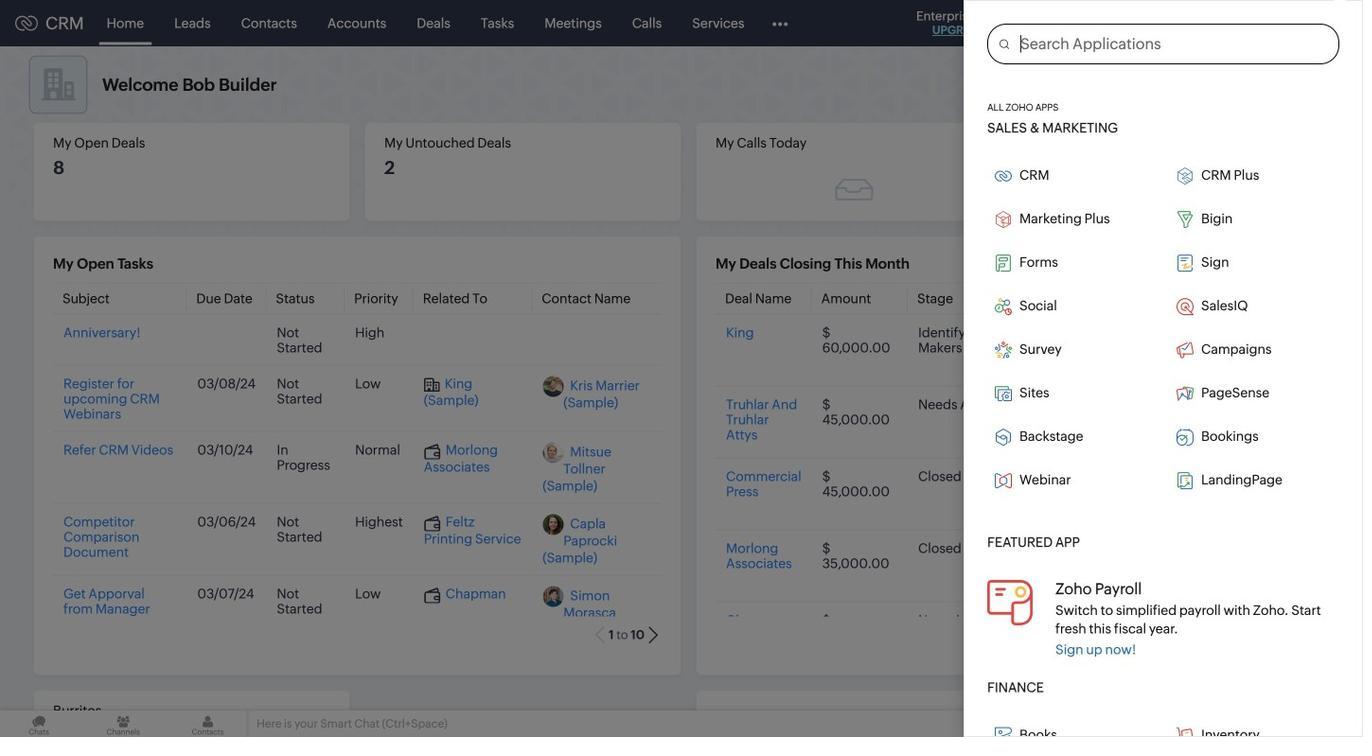 Task type: locate. For each thing, give the bounding box(es) containing it.
contacts image
[[169, 711, 247, 738]]

signals image
[[1127, 15, 1140, 31]]

profile element
[[1267, 0, 1320, 46]]

signals element
[[1116, 0, 1152, 46]]

chats image
[[0, 711, 78, 738]]

logo image
[[15, 16, 38, 31]]



Task type: describe. For each thing, give the bounding box(es) containing it.
search element
[[1077, 0, 1116, 46]]

zoho payroll image
[[988, 580, 1033, 626]]

calendar image
[[1163, 16, 1179, 31]]

channels image
[[84, 711, 162, 738]]

search image
[[1088, 15, 1104, 31]]

Search Applications text field
[[1010, 25, 1339, 63]]

profile image
[[1279, 8, 1309, 38]]



Task type: vqa. For each thing, say whether or not it's contained in the screenshot.
Create Menu image
no



